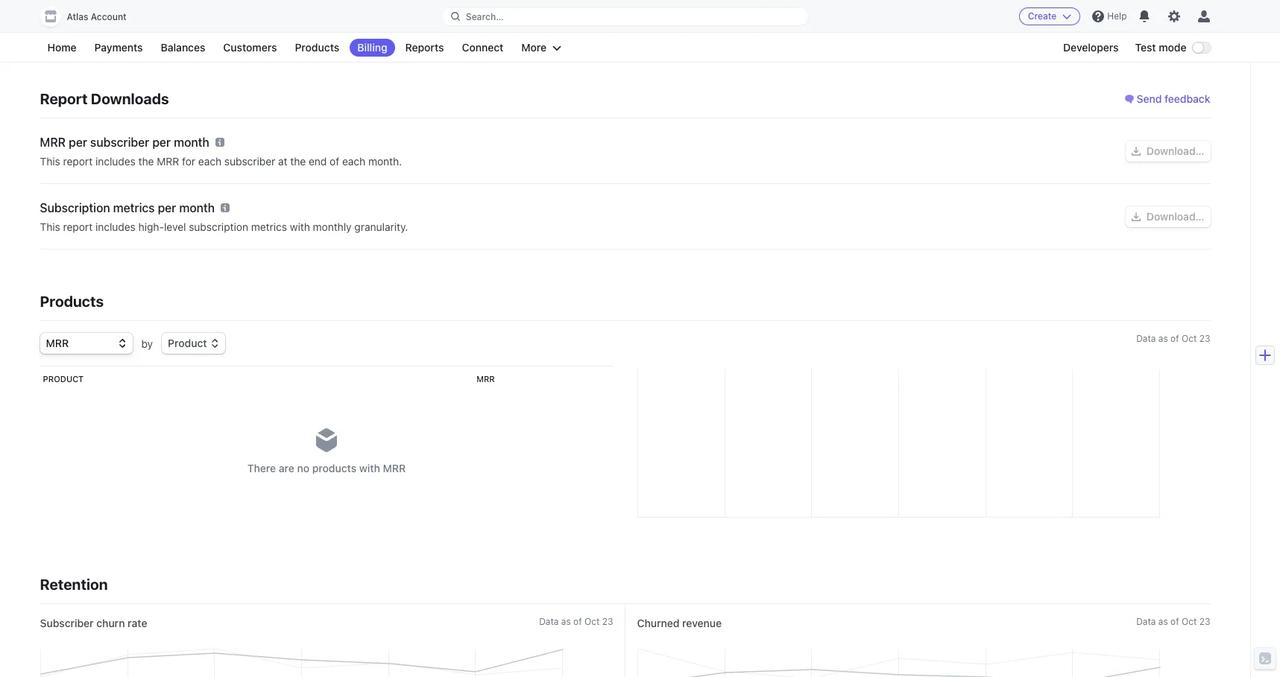 Task type: describe. For each thing, give the bounding box(es) containing it.
report
[[40, 90, 88, 107]]

billing link
[[350, 39, 395, 57]]

Search… search field
[[442, 7, 809, 26]]

no
[[297, 462, 310, 475]]

report downloads
[[40, 90, 169, 107]]

1 each from the left
[[198, 155, 222, 168]]

search…
[[466, 11, 504, 22]]

Search… text field
[[442, 7, 809, 26]]

churn
[[96, 618, 125, 630]]

as for churned revenue
[[1159, 617, 1168, 628]]

0 horizontal spatial subscriber
[[90, 136, 149, 149]]

customers
[[223, 41, 277, 54]]

high-
[[138, 221, 164, 233]]

includes for per
[[95, 155, 136, 168]]

1 horizontal spatial with
[[359, 462, 380, 475]]

per up level
[[158, 201, 176, 215]]

reports link
[[398, 39, 452, 57]]

download… for mrr per subscriber per month
[[1147, 145, 1205, 157]]

this for mrr per subscriber per month
[[40, 155, 60, 168]]

svg image
[[1132, 213, 1141, 222]]

this report includes high-level subscription metrics with monthly granularity.
[[40, 221, 408, 233]]

developers link
[[1056, 39, 1127, 57]]

1 vertical spatial month
[[179, 201, 215, 215]]

mrr per subscriber per month
[[40, 136, 209, 149]]

balances link
[[153, 39, 213, 57]]

at
[[278, 155, 288, 168]]

products
[[312, 462, 357, 475]]

atlas account
[[67, 11, 127, 22]]

download… button for mrr per subscriber per month
[[1126, 141, 1211, 162]]

as for subscriber churn rate
[[561, 617, 571, 628]]

home
[[47, 41, 77, 54]]

0 horizontal spatial metrics
[[113, 201, 155, 215]]

report for subscription
[[63, 221, 93, 233]]

products link
[[287, 39, 347, 57]]

billing
[[357, 41, 387, 54]]

there are no products with mrr
[[247, 462, 406, 475]]

test mode
[[1135, 41, 1187, 54]]

1 vertical spatial subscriber
[[224, 155, 275, 168]]

payments
[[94, 41, 143, 54]]

payments link
[[87, 39, 150, 57]]

subscription
[[189, 221, 248, 233]]

1 the from the left
[[138, 155, 154, 168]]

0 horizontal spatial products
[[40, 293, 104, 310]]

oct for churned revenue
[[1182, 617, 1197, 628]]

developers
[[1064, 41, 1119, 54]]

create
[[1028, 10, 1057, 22]]

retention
[[40, 577, 108, 594]]

0 horizontal spatial with
[[290, 221, 310, 233]]

there
[[247, 462, 276, 475]]

granularity.
[[355, 221, 408, 233]]

2 the from the left
[[290, 155, 306, 168]]



Task type: vqa. For each thing, say whether or not it's contained in the screenshot.
the bottommost Paid
no



Task type: locate. For each thing, give the bounding box(es) containing it.
help button
[[1087, 4, 1133, 28]]

create button
[[1019, 7, 1081, 25]]

1 vertical spatial download… button
[[1126, 207, 1211, 227]]

data as of oct 23 for subscriber churn rate
[[539, 617, 613, 628]]

2 includes from the top
[[95, 221, 136, 233]]

subscriber down the downloads
[[90, 136, 149, 149]]

atlas account button
[[40, 6, 141, 27]]

1 this from the top
[[40, 155, 60, 168]]

download…
[[1147, 145, 1205, 157], [1147, 210, 1205, 223]]

1 vertical spatial download…
[[1147, 210, 1205, 223]]

help
[[1108, 10, 1127, 22]]

monthly
[[313, 221, 352, 233]]

includes
[[95, 155, 136, 168], [95, 221, 136, 233]]

are
[[279, 462, 295, 475]]

1 download… button from the top
[[1126, 141, 1211, 162]]

report down subscription
[[63, 221, 93, 233]]

churned
[[637, 618, 680, 630]]

1 horizontal spatial the
[[290, 155, 306, 168]]

with left monthly
[[290, 221, 310, 233]]

subscriber
[[90, 136, 149, 149], [224, 155, 275, 168]]

per down the downloads
[[152, 136, 171, 149]]

download… button for subscription metrics per month
[[1126, 207, 1211, 227]]

the right at
[[290, 155, 306, 168]]

this up subscription
[[40, 155, 60, 168]]

1 vertical spatial includes
[[95, 221, 136, 233]]

the down mrr per subscriber per month
[[138, 155, 154, 168]]

2 this from the top
[[40, 221, 60, 233]]

includes for metrics
[[95, 221, 136, 233]]

connect
[[462, 41, 504, 54]]

1 vertical spatial with
[[359, 462, 380, 475]]

end
[[309, 155, 327, 168]]

23 for subscriber churn rate
[[602, 617, 613, 628]]

product
[[43, 374, 84, 384]]

1 horizontal spatial metrics
[[251, 221, 287, 233]]

report up subscription
[[63, 155, 93, 168]]

notifications image
[[1139, 10, 1151, 22]]

1 horizontal spatial products
[[295, 41, 340, 54]]

2 download… from the top
[[1147, 210, 1205, 223]]

0 vertical spatial with
[[290, 221, 310, 233]]

1 report from the top
[[63, 155, 93, 168]]

includes down mrr per subscriber per month
[[95, 155, 136, 168]]

balances
[[161, 41, 205, 54]]

feedback
[[1165, 92, 1211, 105]]

of
[[330, 155, 339, 168], [1171, 333, 1180, 345], [574, 617, 582, 628], [1171, 617, 1180, 628]]

23 for churned revenue
[[1200, 617, 1211, 628]]

data for churned revenue
[[1137, 617, 1156, 628]]

metrics right "subscription"
[[251, 221, 287, 233]]

as
[[1159, 333, 1168, 345], [561, 617, 571, 628], [1159, 617, 1168, 628]]

each right for
[[198, 155, 222, 168]]

2 report from the top
[[63, 221, 93, 233]]

data as of oct 23
[[1137, 333, 1211, 345], [539, 617, 613, 628], [1137, 617, 1211, 628]]

0 vertical spatial metrics
[[113, 201, 155, 215]]

revenue
[[683, 618, 722, 630]]

connect link
[[455, 39, 511, 57]]

0 vertical spatial report
[[63, 155, 93, 168]]

this report includes the mrr for each subscriber at the end of each month.
[[40, 155, 402, 168]]

0 vertical spatial download… button
[[1126, 141, 1211, 162]]

subscription
[[40, 201, 110, 215]]

send
[[1137, 92, 1162, 105]]

account
[[91, 11, 127, 22]]

1 vertical spatial products
[[40, 293, 104, 310]]

0 vertical spatial this
[[40, 155, 60, 168]]

subscriber left at
[[224, 155, 275, 168]]

report
[[63, 155, 93, 168], [63, 221, 93, 233]]

reports
[[405, 41, 444, 54]]

mrr
[[40, 136, 66, 149], [157, 155, 179, 168], [477, 374, 495, 384], [383, 462, 406, 475]]

0 vertical spatial download…
[[1147, 145, 1205, 157]]

oct
[[1182, 333, 1197, 345], [585, 617, 600, 628], [1182, 617, 1197, 628]]

send feedback
[[1137, 92, 1211, 105]]

each
[[198, 155, 222, 168], [342, 155, 366, 168]]

per
[[69, 136, 87, 149], [152, 136, 171, 149], [158, 201, 176, 215]]

send feedback button
[[1125, 92, 1211, 107]]

1 vertical spatial metrics
[[251, 221, 287, 233]]

month.
[[368, 155, 402, 168]]

month up "subscription"
[[179, 201, 215, 215]]

mode
[[1159, 41, 1187, 54]]

2 download… button from the top
[[1126, 207, 1211, 227]]

0 horizontal spatial the
[[138, 155, 154, 168]]

svg image
[[1132, 147, 1141, 156]]

more button
[[514, 39, 569, 57]]

metrics up high-
[[113, 201, 155, 215]]

products
[[295, 41, 340, 54], [40, 293, 104, 310]]

23
[[1200, 333, 1211, 345], [602, 617, 613, 628], [1200, 617, 1211, 628]]

subscriber
[[40, 618, 94, 630]]

0 horizontal spatial each
[[198, 155, 222, 168]]

month
[[174, 136, 209, 149], [179, 201, 215, 215]]

with
[[290, 221, 310, 233], [359, 462, 380, 475]]

this down subscription
[[40, 221, 60, 233]]

download… for subscription metrics per month
[[1147, 210, 1205, 223]]

0 vertical spatial products
[[295, 41, 340, 54]]

with right products
[[359, 462, 380, 475]]

download… right svg icon
[[1147, 145, 1205, 157]]

rate
[[128, 618, 147, 630]]

0 vertical spatial includes
[[95, 155, 136, 168]]

download… right svg image
[[1147, 210, 1205, 223]]

0 vertical spatial month
[[174, 136, 209, 149]]

churned revenue
[[637, 618, 722, 630]]

customers link
[[216, 39, 284, 57]]

report for mrr
[[63, 155, 93, 168]]

includes down subscription metrics per month
[[95, 221, 136, 233]]

more
[[522, 41, 547, 54]]

data
[[1137, 333, 1156, 345], [539, 617, 559, 628], [1137, 617, 1156, 628]]

metrics
[[113, 201, 155, 215], [251, 221, 287, 233]]

by
[[141, 337, 153, 350]]

download… button
[[1126, 141, 1211, 162], [1126, 207, 1211, 227]]

2 each from the left
[[342, 155, 366, 168]]

this
[[40, 155, 60, 168], [40, 221, 60, 233]]

1 includes from the top
[[95, 155, 136, 168]]

1 horizontal spatial each
[[342, 155, 366, 168]]

download… button down the send feedback button on the right
[[1126, 141, 1211, 162]]

test
[[1135, 41, 1156, 54]]

each left month.
[[342, 155, 366, 168]]

subscription metrics per month
[[40, 201, 215, 215]]

atlas
[[67, 11, 88, 22]]

1 download… from the top
[[1147, 145, 1205, 157]]

per down report
[[69, 136, 87, 149]]

data as of oct 23 for churned revenue
[[1137, 617, 1211, 628]]

1 vertical spatial report
[[63, 221, 93, 233]]

month up for
[[174, 136, 209, 149]]

0 vertical spatial subscriber
[[90, 136, 149, 149]]

1 horizontal spatial subscriber
[[224, 155, 275, 168]]

this for subscription metrics per month
[[40, 221, 60, 233]]

for
[[182, 155, 195, 168]]

the
[[138, 155, 154, 168], [290, 155, 306, 168]]

data for subscriber churn rate
[[539, 617, 559, 628]]

subscriber churn rate
[[40, 618, 147, 630]]

level
[[164, 221, 186, 233]]

1 vertical spatial this
[[40, 221, 60, 233]]

oct for subscriber churn rate
[[585, 617, 600, 628]]

home link
[[40, 39, 84, 57]]

downloads
[[91, 90, 169, 107]]

download… button down svg icon
[[1126, 207, 1211, 227]]



